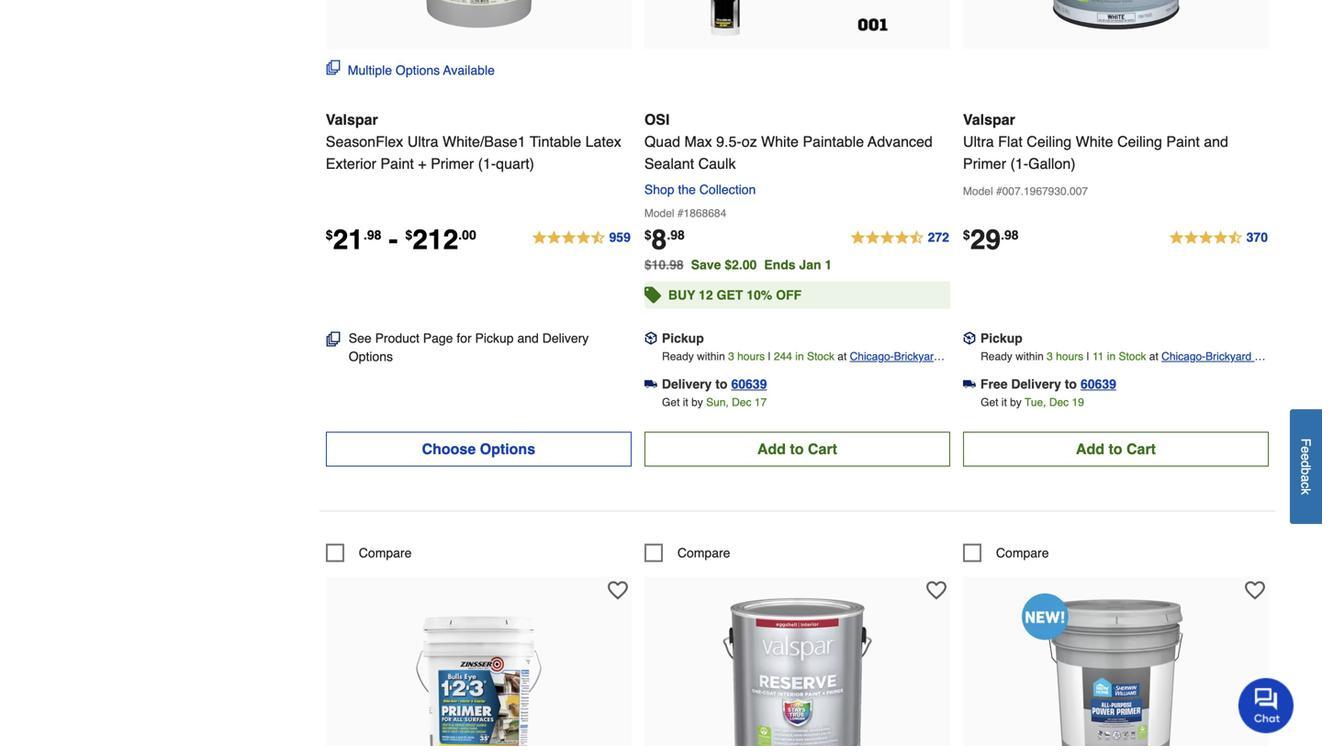 Task type: describe. For each thing, give the bounding box(es) containing it.
tag filled image
[[645, 282, 661, 308]]

ultra inside valspar ultra flat ceiling white ceiling paint and primer (1-gallon)
[[963, 133, 995, 150]]

shop
[[645, 182, 675, 197]]

c
[[1299, 482, 1314, 489]]

d
[[1299, 461, 1314, 468]]

for
[[457, 331, 472, 346]]

8
[[652, 224, 667, 256]]

2 add to cart button from the left
[[963, 432, 1269, 467]]

272
[[928, 230, 950, 245]]

truck filled image
[[963, 378, 976, 391]]

gallon)
[[1029, 155, 1076, 172]]

007.1967930.007
[[1003, 185, 1089, 198]]

options inside see product page for pickup and delivery options
[[349, 349, 393, 364]]

compare for 1000303827 element
[[359, 546, 412, 561]]

white/base1
[[443, 133, 526, 150]]

+
[[418, 155, 427, 172]]

product
[[375, 331, 420, 346]]

see
[[349, 331, 372, 346]]

chicago- for delivery to 60639
[[850, 350, 894, 363]]

.98 for 29
[[1001, 228, 1019, 242]]

seasonflex
[[326, 133, 404, 150]]

-
[[389, 224, 398, 256]]

2 $ from the left
[[405, 228, 413, 242]]

2 60639 from the left
[[1081, 377, 1117, 392]]

21
[[333, 224, 364, 256]]

370 button
[[1169, 227, 1269, 249]]

1
[[825, 257, 832, 272]]

$ 29 .98
[[963, 224, 1019, 256]]

collection
[[700, 182, 756, 197]]

60639 button for free delivery to 60639
[[1081, 375, 1117, 393]]

ready within 3 hours | 11 in stock at chicago-brickyard lowe's
[[981, 350, 1255, 381]]

$21.98-$212.00 element
[[326, 224, 476, 256]]

osi
[[645, 111, 670, 128]]

| for to
[[1087, 350, 1090, 363]]

see product page for pickup and delivery options
[[349, 331, 589, 364]]

available
[[443, 63, 495, 77]]

ends jan 1 element
[[765, 257, 840, 272]]

heart outline image
[[1245, 581, 1266, 601]]

a
[[1299, 475, 1314, 482]]

the
[[678, 182, 696, 197]]

hgtv home by sherwin-williams all-purpose power interior/exterior multi-purpose water-based wall and ceiling primer (5-gallon) image
[[1015, 586, 1217, 747]]

add to cart for 2nd the 'add to cart' button from the right
[[758, 441, 838, 458]]

60639 button for delivery to 60639
[[732, 375, 767, 393]]

b
[[1299, 468, 1314, 475]]

sealant
[[645, 155, 695, 172]]

ready for delivery
[[662, 350, 694, 363]]

pickup image for free
[[963, 332, 976, 345]]

within for delivery
[[1016, 350, 1044, 363]]

9.5-
[[717, 133, 742, 150]]

370
[[1247, 230, 1269, 245]]

959
[[609, 230, 631, 245]]

$ for 21
[[326, 228, 333, 242]]

244
[[774, 350, 793, 363]]

29
[[971, 224, 1001, 256]]

save
[[691, 257, 721, 272]]

sun,
[[706, 396, 729, 409]]

was price $10.98 element
[[645, 253, 691, 272]]

2 heart outline image from the left
[[927, 581, 947, 601]]

latex
[[586, 133, 622, 150]]

$ 21 .98 - $ 212 .00
[[326, 224, 476, 256]]

compare for 5001255951 element
[[678, 546, 731, 561]]

quart)
[[496, 155, 535, 172]]

f e e d b a c k button
[[1291, 410, 1323, 524]]

multiple options available
[[348, 63, 495, 77]]

f e e d b a c k
[[1299, 439, 1314, 495]]

tue,
[[1025, 396, 1047, 409]]

1 heart outline image from the left
[[608, 581, 628, 601]]

shop the collection link
[[645, 182, 764, 197]]

stock for delivery to 60639
[[807, 350, 835, 363]]

white inside the osi quad max 9.5-oz white paintable advanced sealant caulk
[[762, 133, 799, 150]]

1 add to cart button from the left
[[645, 432, 951, 467]]

$10.98 save $2.00 ends jan 1
[[645, 257, 832, 272]]

1 cart from the left
[[808, 441, 838, 458]]

17
[[755, 396, 767, 409]]

model # 007.1967930.007
[[963, 185, 1089, 198]]

10%
[[747, 288, 773, 302]]

by for delivery
[[692, 396, 703, 409]]

actual price $29.98 element
[[963, 224, 1019, 256]]

multiple
[[348, 63, 392, 77]]

at for free delivery to 60639
[[1150, 350, 1159, 363]]

1 horizontal spatial delivery
[[662, 377, 712, 392]]

lowe's for free delivery to 60639
[[1162, 369, 1196, 381]]

model # 1868684
[[645, 207, 727, 220]]

primer inside valspar ultra flat ceiling white ceiling paint and primer (1-gallon)
[[963, 155, 1007, 172]]

pickup inside see product page for pickup and delivery options
[[475, 331, 514, 346]]

$ for 8
[[645, 228, 652, 242]]

valspar ultra flat ceiling white ceiling paint and primer (1-gallon)
[[963, 111, 1229, 172]]

# for 007.1967930.007
[[997, 185, 1003, 198]]

jan
[[800, 257, 822, 272]]

advanced
[[868, 133, 933, 150]]

4.5 stars image for 29
[[1169, 227, 1269, 249]]

to down the ready within 3 hours | 244 in stock at chicago-brickyard lowe's
[[790, 441, 804, 458]]

savings save $2.00 element
[[691, 257, 840, 272]]

k
[[1299, 489, 1314, 495]]

| for 60639
[[768, 350, 771, 363]]

exterior
[[326, 155, 377, 172]]

within for to
[[697, 350, 725, 363]]

ultra inside valspar seasonflex ultra white/base1 tintable latex exterior paint + primer (1-quart)
[[408, 133, 439, 150]]

5014537507 element
[[963, 544, 1049, 562]]

.98 for 21
[[364, 228, 382, 242]]

osi quad max 9.5-oz white paintable advanced sealant caulk
[[645, 111, 933, 172]]

max
[[685, 133, 712, 150]]

shop the collection
[[645, 182, 756, 197]]

dec for 60639
[[732, 396, 752, 409]]

$ for 29
[[963, 228, 971, 242]]

off
[[776, 288, 802, 302]]

get it by sun, dec 17
[[662, 396, 767, 409]]

paint inside valspar seasonflex ultra white/base1 tintable latex exterior paint + primer (1-quart)
[[381, 155, 414, 172]]

2 horizontal spatial delivery
[[1012, 377, 1062, 392]]



Task type: locate. For each thing, give the bounding box(es) containing it.
1 ceiling from the left
[[1027, 133, 1072, 150]]

2 primer from the left
[[963, 155, 1007, 172]]

0 horizontal spatial #
[[678, 207, 684, 220]]

1 $ from the left
[[326, 228, 333, 242]]

1 horizontal spatial and
[[1204, 133, 1229, 150]]

and inside see product page for pickup and delivery options
[[518, 331, 539, 346]]

options right choose
[[480, 441, 536, 458]]

60639 button
[[732, 375, 767, 393], [1081, 375, 1117, 393]]

0 horizontal spatial primer
[[431, 155, 474, 172]]

0 horizontal spatial in
[[796, 350, 804, 363]]

1 horizontal spatial brickyard
[[1206, 350, 1252, 363]]

chicago- right 11
[[1162, 350, 1206, 363]]

1 | from the left
[[768, 350, 771, 363]]

.98 inside $ 8 .98
[[667, 228, 685, 242]]

in inside ready within 3 hours | 11 in stock at chicago-brickyard lowe's
[[1108, 350, 1116, 363]]

ready within 3 hours | 244 in stock at chicago-brickyard lowe's
[[662, 350, 943, 381]]

chicago- for free delivery to 60639
[[1162, 350, 1206, 363]]

get left sun,
[[662, 396, 680, 409]]

2 lowe's from the left
[[1162, 369, 1196, 381]]

get
[[662, 396, 680, 409], [981, 396, 999, 409]]

chicago-brickyard lowe's button for free delivery to 60639
[[1162, 347, 1269, 381]]

1 horizontal spatial cart
[[1127, 441, 1156, 458]]

primer
[[431, 155, 474, 172], [963, 155, 1007, 172]]

0 vertical spatial and
[[1204, 133, 1229, 150]]

heart outline image
[[608, 581, 628, 601], [927, 581, 947, 601]]

options right multiple on the top left
[[396, 63, 440, 77]]

1 horizontal spatial valspar
[[963, 111, 1016, 128]]

3 pickup from the left
[[981, 331, 1023, 346]]

1 horizontal spatial ready
[[981, 350, 1013, 363]]

2 within from the left
[[1016, 350, 1044, 363]]

in right 244
[[796, 350, 804, 363]]

primer inside valspar seasonflex ultra white/base1 tintable latex exterior paint + primer (1-quart)
[[431, 155, 474, 172]]

1 horizontal spatial #
[[997, 185, 1003, 198]]

0 horizontal spatial lowe's
[[850, 369, 884, 381]]

1 horizontal spatial in
[[1108, 350, 1116, 363]]

lowe's for delivery to 60639
[[850, 369, 884, 381]]

oz
[[742, 133, 757, 150]]

1 at from the left
[[838, 350, 847, 363]]

1 horizontal spatial hours
[[1056, 350, 1084, 363]]

zinsser bulls eye 1-2-3 interior/exterior multi-purpose water-based wall and ceiling primer (5-gallon) image
[[378, 586, 580, 747]]

dec for to
[[1050, 396, 1069, 409]]

0 horizontal spatial add
[[758, 441, 786, 458]]

1 horizontal spatial pickup image
[[963, 332, 976, 345]]

#
[[997, 185, 1003, 198], [678, 207, 684, 220]]

# down the
[[678, 207, 684, 220]]

1 horizontal spatial 60639 button
[[1081, 375, 1117, 393]]

e up the b
[[1299, 454, 1314, 461]]

1 horizontal spatial 60639
[[1081, 377, 1117, 392]]

within inside ready within 3 hours | 11 in stock at chicago-brickyard lowe's
[[1016, 350, 1044, 363]]

get it by tue, dec 19
[[981, 396, 1085, 409]]

within up delivery to 60639
[[697, 350, 725, 363]]

1 in from the left
[[796, 350, 804, 363]]

add to cart button
[[645, 432, 951, 467], [963, 432, 1269, 467]]

paintable
[[803, 133, 864, 150]]

stock inside the ready within 3 hours | 244 in stock at chicago-brickyard lowe's
[[807, 350, 835, 363]]

4.5 stars image containing 272
[[850, 227, 951, 249]]

pickup for delivery to
[[662, 331, 704, 346]]

60639 up 17
[[732, 377, 767, 392]]

0 horizontal spatial model
[[645, 207, 675, 220]]

2 horizontal spatial pickup
[[981, 331, 1023, 346]]

0 vertical spatial #
[[997, 185, 1003, 198]]

pickup up free
[[981, 331, 1023, 346]]

valspar ultra flat ceiling white ceiling paint and primer (1-gallon) image
[[1015, 0, 1217, 42]]

1 horizontal spatial compare
[[678, 546, 731, 561]]

1 add from the left
[[758, 441, 786, 458]]

1 horizontal spatial ceiling
[[1118, 133, 1163, 150]]

2 by from the left
[[1011, 396, 1022, 409]]

compare
[[359, 546, 412, 561], [678, 546, 731, 561], [997, 546, 1049, 561]]

1 horizontal spatial add to cart button
[[963, 432, 1269, 467]]

(1- inside valspar ultra flat ceiling white ceiling paint and primer (1-gallon)
[[1011, 155, 1029, 172]]

primer right +
[[431, 155, 474, 172]]

(1- down flat
[[1011, 155, 1029, 172]]

cart
[[808, 441, 838, 458], [1127, 441, 1156, 458]]

quad
[[645, 133, 681, 150]]

valspar for seasonflex
[[326, 111, 378, 128]]

choose options
[[422, 441, 536, 458]]

by left sun,
[[692, 396, 703, 409]]

4.5 stars image for 8
[[850, 227, 951, 249]]

in right 11
[[1108, 350, 1116, 363]]

0 horizontal spatial cart
[[808, 441, 838, 458]]

1 valspar from the left
[[326, 111, 378, 128]]

1 horizontal spatial by
[[1011, 396, 1022, 409]]

1 4.5 stars image from the left
[[531, 227, 632, 249]]

0 horizontal spatial within
[[697, 350, 725, 363]]

options down see
[[349, 349, 393, 364]]

$ 8 .98
[[645, 224, 685, 256]]

2 add from the left
[[1076, 441, 1105, 458]]

add for 2nd the 'add to cart' button from the right
[[758, 441, 786, 458]]

0 horizontal spatial add to cart button
[[645, 432, 951, 467]]

19
[[1072, 396, 1085, 409]]

2 chicago- from the left
[[1162, 350, 1206, 363]]

.98 inside $ 29 .98
[[1001, 228, 1019, 242]]

get for delivery
[[662, 396, 680, 409]]

2 | from the left
[[1087, 350, 1090, 363]]

cart down ready within 3 hours | 11 in stock at chicago-brickyard lowe's
[[1127, 441, 1156, 458]]

pickup right for
[[475, 331, 514, 346]]

hours left 11
[[1056, 350, 1084, 363]]

1 get from the left
[[662, 396, 680, 409]]

60639
[[732, 377, 767, 392], [1081, 377, 1117, 392]]

at right 11
[[1150, 350, 1159, 363]]

1 horizontal spatial within
[[1016, 350, 1044, 363]]

2 e from the top
[[1299, 454, 1314, 461]]

2 brickyard from the left
[[1206, 350, 1252, 363]]

lowe's inside the ready within 3 hours | 244 in stock at chicago-brickyard lowe's
[[850, 369, 884, 381]]

1 by from the left
[[692, 396, 703, 409]]

2 get from the left
[[981, 396, 999, 409]]

hours for 60639
[[738, 350, 765, 363]]

1 lowe's from the left
[[850, 369, 884, 381]]

truck filled image
[[645, 378, 658, 391]]

0 horizontal spatial chicago-
[[850, 350, 894, 363]]

buy
[[669, 288, 696, 302]]

get for free
[[981, 396, 999, 409]]

3 up "free delivery to 60639"
[[1047, 350, 1053, 363]]

2 (1- from the left
[[1011, 155, 1029, 172]]

1 compare from the left
[[359, 546, 412, 561]]

it left sun,
[[683, 396, 689, 409]]

hours for to
[[1056, 350, 1084, 363]]

1 stock from the left
[[807, 350, 835, 363]]

add to cart
[[758, 441, 838, 458], [1076, 441, 1156, 458]]

$ inside $ 8 .98
[[645, 228, 652, 242]]

1 horizontal spatial chicago-brickyard lowe's button
[[1162, 347, 1269, 381]]

ends
[[765, 257, 796, 272]]

2 vertical spatial options
[[480, 441, 536, 458]]

ready inside ready within 3 hours | 11 in stock at chicago-brickyard lowe's
[[981, 350, 1013, 363]]

1 chicago-brickyard lowe's button from the left
[[850, 347, 951, 381]]

in inside the ready within 3 hours | 244 in stock at chicago-brickyard lowe's
[[796, 350, 804, 363]]

valspar
[[326, 111, 378, 128], [963, 111, 1016, 128]]

1 horizontal spatial white
[[1076, 133, 1114, 150]]

1 horizontal spatial add
[[1076, 441, 1105, 458]]

primer down flat
[[963, 155, 1007, 172]]

2 stock from the left
[[1119, 350, 1147, 363]]

(1- inside valspar seasonflex ultra white/base1 tintable latex exterior paint + primer (1-quart)
[[478, 155, 496, 172]]

0 horizontal spatial pickup image
[[645, 332, 658, 345]]

pickup image down tag filled icon
[[645, 332, 658, 345]]

4.5 stars image containing 370
[[1169, 227, 1269, 249]]

0 horizontal spatial get
[[662, 396, 680, 409]]

pickup image
[[645, 332, 658, 345], [963, 332, 976, 345]]

0 horizontal spatial by
[[692, 396, 703, 409]]

2 4.5 stars image from the left
[[850, 227, 951, 249]]

1 horizontal spatial lowe's
[[1162, 369, 1196, 381]]

stock inside ready within 3 hours | 11 in stock at chicago-brickyard lowe's
[[1119, 350, 1147, 363]]

4.5 stars image
[[531, 227, 632, 249], [850, 227, 951, 249], [1169, 227, 1269, 249]]

add down 17
[[758, 441, 786, 458]]

2 add to cart from the left
[[1076, 441, 1156, 458]]

3
[[728, 350, 735, 363], [1047, 350, 1053, 363]]

0 horizontal spatial 3
[[728, 350, 735, 363]]

pickup down buy on the right top
[[662, 331, 704, 346]]

options for choose
[[480, 441, 536, 458]]

3 $ from the left
[[645, 228, 652, 242]]

0 horizontal spatial pickup
[[475, 331, 514, 346]]

3 for delivery
[[1047, 350, 1053, 363]]

(1- down white/base1
[[478, 155, 496, 172]]

by for free
[[1011, 396, 1022, 409]]

1 it from the left
[[683, 396, 689, 409]]

60639 button up 17
[[732, 375, 767, 393]]

brickyard for free delivery to 60639
[[1206, 350, 1252, 363]]

stock right 244
[[807, 350, 835, 363]]

3 inside ready within 3 hours | 11 in stock at chicago-brickyard lowe's
[[1047, 350, 1053, 363]]

|
[[768, 350, 771, 363], [1087, 350, 1090, 363]]

1 horizontal spatial add to cart
[[1076, 441, 1156, 458]]

0 horizontal spatial 4.5 stars image
[[531, 227, 632, 249]]

0 horizontal spatial and
[[518, 331, 539, 346]]

0 horizontal spatial delivery
[[543, 331, 589, 346]]

valspar seasonflex ultra white/base1 tintable latex exterior paint + primer (1-quart) image
[[378, 0, 580, 42]]

.98 left - at the top
[[364, 228, 382, 242]]

brickyard inside ready within 3 hours | 11 in stock at chicago-brickyard lowe's
[[1206, 350, 1252, 363]]

1 (1- from the left
[[478, 155, 496, 172]]

stock for free delivery to 60639
[[1119, 350, 1147, 363]]

model for model # 007.1967930.007
[[963, 185, 994, 198]]

1 horizontal spatial at
[[1150, 350, 1159, 363]]

add to cart button down 17
[[645, 432, 951, 467]]

in for free delivery to 60639
[[1108, 350, 1116, 363]]

white right oz
[[762, 133, 799, 150]]

brickyard
[[894, 350, 940, 363], [1206, 350, 1252, 363]]

add to cart down 17
[[758, 441, 838, 458]]

within up "free delivery to 60639"
[[1016, 350, 1044, 363]]

to up 19
[[1065, 377, 1077, 392]]

0 horizontal spatial stock
[[807, 350, 835, 363]]

it
[[683, 396, 689, 409], [1002, 396, 1007, 409]]

0 horizontal spatial ultra
[[408, 133, 439, 150]]

0 horizontal spatial brickyard
[[894, 350, 940, 363]]

11
[[1093, 350, 1105, 363]]

0 horizontal spatial 60639 button
[[732, 375, 767, 393]]

chicago-
[[850, 350, 894, 363], [1162, 350, 1206, 363]]

delivery
[[543, 331, 589, 346], [662, 377, 712, 392], [1012, 377, 1062, 392]]

1000303827 element
[[326, 544, 412, 562]]

272 button
[[850, 227, 951, 249]]

it for free
[[1002, 396, 1007, 409]]

$2.00
[[725, 257, 757, 272]]

1 pickup image from the left
[[645, 332, 658, 345]]

3 up delivery to 60639
[[728, 350, 735, 363]]

1 primer from the left
[[431, 155, 474, 172]]

.98 down 'model # 007.1967930.007'
[[1001, 228, 1019, 242]]

white
[[762, 133, 799, 150], [1076, 133, 1114, 150]]

0 horizontal spatial it
[[683, 396, 689, 409]]

1 horizontal spatial 4.5 stars image
[[850, 227, 951, 249]]

stock right 11
[[1119, 350, 1147, 363]]

1 vertical spatial and
[[518, 331, 539, 346]]

free delivery to 60639
[[981, 377, 1117, 392]]

1 .98 from the left
[[364, 228, 382, 242]]

$ right the 272
[[963, 228, 971, 242]]

chat invite button image
[[1239, 678, 1295, 734]]

buy 12 get 10% off
[[669, 288, 802, 302]]

ultra up +
[[408, 133, 439, 150]]

chicago- inside ready within 3 hours | 11 in stock at chicago-brickyard lowe's
[[1162, 350, 1206, 363]]

hours inside the ready within 3 hours | 244 in stock at chicago-brickyard lowe's
[[738, 350, 765, 363]]

valspar up the seasonflex
[[326, 111, 378, 128]]

at for delivery to 60639
[[838, 350, 847, 363]]

chicago- right 244
[[850, 350, 894, 363]]

3 inside the ready within 3 hours | 244 in stock at chicago-brickyard lowe's
[[728, 350, 735, 363]]

dec left 17
[[732, 396, 752, 409]]

it for delivery
[[683, 396, 689, 409]]

pickup for free delivery to
[[981, 331, 1023, 346]]

1 brickyard from the left
[[894, 350, 940, 363]]

0 horizontal spatial ceiling
[[1027, 133, 1072, 150]]

0 horizontal spatial dec
[[732, 396, 752, 409]]

$ left - at the top
[[326, 228, 333, 242]]

at inside the ready within 3 hours | 244 in stock at chicago-brickyard lowe's
[[838, 350, 847, 363]]

1 pickup from the left
[[475, 331, 514, 346]]

.98 for 8
[[667, 228, 685, 242]]

e
[[1299, 447, 1314, 454], [1299, 454, 1314, 461]]

lowe's inside ready within 3 hours | 11 in stock at chicago-brickyard lowe's
[[1162, 369, 1196, 381]]

ultra left flat
[[963, 133, 995, 150]]

to up sun,
[[716, 377, 728, 392]]

0 horizontal spatial hours
[[738, 350, 765, 363]]

flat
[[999, 133, 1023, 150]]

2 chicago-brickyard lowe's button from the left
[[1162, 347, 1269, 381]]

1 horizontal spatial options
[[396, 63, 440, 77]]

4 $ from the left
[[963, 228, 971, 242]]

2 valspar from the left
[[963, 111, 1016, 128]]

options
[[396, 63, 440, 77], [349, 349, 393, 364], [480, 441, 536, 458]]

caulk
[[699, 155, 736, 172]]

1 vertical spatial model
[[645, 207, 675, 220]]

options for multiple
[[396, 63, 440, 77]]

by
[[692, 396, 703, 409], [1011, 396, 1022, 409]]

2 pickup image from the left
[[963, 332, 976, 345]]

to down ready within 3 hours | 11 in stock at chicago-brickyard lowe's
[[1109, 441, 1123, 458]]

1 add to cart from the left
[[758, 441, 838, 458]]

2 in from the left
[[1108, 350, 1116, 363]]

by left the tue, at the bottom right of page
[[1011, 396, 1022, 409]]

959 button
[[531, 227, 632, 249]]

chicago- inside the ready within 3 hours | 244 in stock at chicago-brickyard lowe's
[[850, 350, 894, 363]]

delivery inside see product page for pickup and delivery options
[[543, 331, 589, 346]]

1 horizontal spatial it
[[1002, 396, 1007, 409]]

2 white from the left
[[1076, 133, 1114, 150]]

2 60639 button from the left
[[1081, 375, 1117, 393]]

0 horizontal spatial .98
[[364, 228, 382, 242]]

compare inside 5001255951 element
[[678, 546, 731, 561]]

2 .98 from the left
[[667, 228, 685, 242]]

# for 1868684
[[678, 207, 684, 220]]

1 horizontal spatial primer
[[963, 155, 1007, 172]]

add
[[758, 441, 786, 458], [1076, 441, 1105, 458]]

add to cart down 19
[[1076, 441, 1156, 458]]

2 horizontal spatial options
[[480, 441, 536, 458]]

1 within from the left
[[697, 350, 725, 363]]

5001255951 element
[[645, 544, 731, 562]]

0 horizontal spatial chicago-brickyard lowe's button
[[850, 347, 951, 381]]

and inside valspar ultra flat ceiling white ceiling paint and primer (1-gallon)
[[1204, 133, 1229, 150]]

0 horizontal spatial ready
[[662, 350, 694, 363]]

1 white from the left
[[762, 133, 799, 150]]

1 e from the top
[[1299, 447, 1314, 454]]

actual price $8.98 element
[[645, 224, 685, 256]]

add for 2nd the 'add to cart' button from the left
[[1076, 441, 1105, 458]]

2 at from the left
[[1150, 350, 1159, 363]]

1 ready from the left
[[662, 350, 694, 363]]

2 horizontal spatial compare
[[997, 546, 1049, 561]]

model for model # 1868684
[[645, 207, 675, 220]]

it down free
[[1002, 396, 1007, 409]]

stock
[[807, 350, 835, 363], [1119, 350, 1147, 363]]

2 cart from the left
[[1127, 441, 1156, 458]]

1 60639 from the left
[[732, 377, 767, 392]]

choose options link
[[326, 432, 632, 467]]

1 3 from the left
[[728, 350, 735, 363]]

f
[[1299, 439, 1314, 447]]

1 horizontal spatial stock
[[1119, 350, 1147, 363]]

valspar reserve eggshell base tintable latex interior paint + primer (1-gallon) image
[[697, 586, 899, 747]]

1868684
[[684, 207, 727, 220]]

chicago-brickyard lowe's button for delivery to 60639
[[850, 347, 951, 381]]

$10.98
[[645, 257, 684, 272]]

compare inside 1000303827 element
[[359, 546, 412, 561]]

1 horizontal spatial .98
[[667, 228, 685, 242]]

0 vertical spatial model
[[963, 185, 994, 198]]

1 horizontal spatial ultra
[[963, 133, 995, 150]]

valspar for ultra
[[963, 111, 1016, 128]]

compare for 5014537507 element
[[997, 546, 1049, 561]]

0 horizontal spatial add to cart
[[758, 441, 838, 458]]

1 horizontal spatial (1-
[[1011, 155, 1029, 172]]

1 60639 button from the left
[[732, 375, 767, 393]]

hours inside ready within 3 hours | 11 in stock at chicago-brickyard lowe's
[[1056, 350, 1084, 363]]

0 horizontal spatial heart outline image
[[608, 581, 628, 601]]

1 horizontal spatial model
[[963, 185, 994, 198]]

page
[[423, 331, 453, 346]]

$ right 959 in the top left of the page
[[645, 228, 652, 242]]

hours left 244
[[738, 350, 765, 363]]

brickyard inside the ready within 3 hours | 244 in stock at chicago-brickyard lowe's
[[894, 350, 940, 363]]

multiple options available link
[[326, 60, 495, 79]]

valspar up flat
[[963, 111, 1016, 128]]

at inside ready within 3 hours | 11 in stock at chicago-brickyard lowe's
[[1150, 350, 1159, 363]]

3 4.5 stars image from the left
[[1169, 227, 1269, 249]]

0 vertical spatial options
[[396, 63, 440, 77]]

add to cart for 2nd the 'add to cart' button from the left
[[1076, 441, 1156, 458]]

0 horizontal spatial compare
[[359, 546, 412, 561]]

2 dec from the left
[[1050, 396, 1069, 409]]

2 hours from the left
[[1056, 350, 1084, 363]]

0 horizontal spatial (1-
[[478, 155, 496, 172]]

e up d
[[1299, 447, 1314, 454]]

brickyard for delivery to 60639
[[894, 350, 940, 363]]

1 horizontal spatial paint
[[1167, 133, 1200, 150]]

ceiling
[[1027, 133, 1072, 150], [1118, 133, 1163, 150]]

model up 29
[[963, 185, 994, 198]]

get
[[717, 288, 743, 302]]

2 3 from the left
[[1047, 350, 1053, 363]]

within
[[697, 350, 725, 363], [1016, 350, 1044, 363]]

60639 button up 19
[[1081, 375, 1117, 393]]

2 it from the left
[[1002, 396, 1007, 409]]

valspar seasonflex ultra white/base1 tintable latex exterior paint + primer (1-quart)
[[326, 111, 622, 172]]

$ right - at the top
[[405, 228, 413, 242]]

| left 11
[[1087, 350, 1090, 363]]

delivery to 60639
[[662, 377, 767, 392]]

3 .98 from the left
[[1001, 228, 1019, 242]]

choose
[[422, 441, 476, 458]]

1 horizontal spatial 3
[[1047, 350, 1053, 363]]

(1-
[[478, 155, 496, 172], [1011, 155, 1029, 172]]

1 hours from the left
[[738, 350, 765, 363]]

1 vertical spatial options
[[349, 349, 393, 364]]

cart down the ready within 3 hours | 244 in stock at chicago-brickyard lowe's
[[808, 441, 838, 458]]

4.5 stars image containing 959
[[531, 227, 632, 249]]

# up actual price $29.98 element
[[997, 185, 1003, 198]]

model down shop
[[645, 207, 675, 220]]

white up the 007.1967930.007
[[1076, 133, 1114, 150]]

1 horizontal spatial heart outline image
[[927, 581, 947, 601]]

0 vertical spatial paint
[[1167, 133, 1200, 150]]

1 horizontal spatial pickup
[[662, 331, 704, 346]]

osi quad max 9.5-oz white paintable advanced sealant caulk image
[[697, 0, 899, 42]]

12
[[699, 288, 713, 302]]

1 horizontal spatial |
[[1087, 350, 1090, 363]]

ready for free
[[981, 350, 1013, 363]]

.98 inside $ 21 .98 - $ 212 .00
[[364, 228, 382, 242]]

.98
[[364, 228, 382, 242], [667, 228, 685, 242], [1001, 228, 1019, 242]]

valspar inside valspar seasonflex ultra white/base1 tintable latex exterior paint + primer (1-quart)
[[326, 111, 378, 128]]

within inside the ready within 3 hours | 244 in stock at chicago-brickyard lowe's
[[697, 350, 725, 363]]

in for delivery to 60639
[[796, 350, 804, 363]]

white inside valspar ultra flat ceiling white ceiling paint and primer (1-gallon)
[[1076, 133, 1114, 150]]

2 ready from the left
[[981, 350, 1013, 363]]

paint inside valspar ultra flat ceiling white ceiling paint and primer (1-gallon)
[[1167, 133, 1200, 150]]

$ inside $ 29 .98
[[963, 228, 971, 242]]

| inside the ready within 3 hours | 244 in stock at chicago-brickyard lowe's
[[768, 350, 771, 363]]

| inside ready within 3 hours | 11 in stock at chicago-brickyard lowe's
[[1087, 350, 1090, 363]]

2 horizontal spatial 4.5 stars image
[[1169, 227, 1269, 249]]

2 ceiling from the left
[[1118, 133, 1163, 150]]

2 compare from the left
[[678, 546, 731, 561]]

3 compare from the left
[[997, 546, 1049, 561]]

dec left 19
[[1050, 396, 1069, 409]]

and
[[1204, 133, 1229, 150], [518, 331, 539, 346]]

get down free
[[981, 396, 999, 409]]

at right 244
[[838, 350, 847, 363]]

in
[[796, 350, 804, 363], [1108, 350, 1116, 363]]

212
[[413, 224, 459, 256]]

2 pickup from the left
[[662, 331, 704, 346]]

ready up delivery to 60639
[[662, 350, 694, 363]]

1 vertical spatial #
[[678, 207, 684, 220]]

tintable
[[530, 133, 582, 150]]

pickup image up truck filled icon
[[963, 332, 976, 345]]

pickup
[[475, 331, 514, 346], [662, 331, 704, 346], [981, 331, 1023, 346]]

.00
[[459, 228, 476, 242]]

free
[[981, 377, 1008, 392]]

2 ultra from the left
[[963, 133, 995, 150]]

.98 down model # 1868684
[[667, 228, 685, 242]]

1 horizontal spatial chicago-
[[1162, 350, 1206, 363]]

| left 244
[[768, 350, 771, 363]]

ready up free
[[981, 350, 1013, 363]]

0 horizontal spatial paint
[[381, 155, 414, 172]]

pickup image for delivery
[[645, 332, 658, 345]]

0 horizontal spatial options
[[349, 349, 393, 364]]

1 chicago- from the left
[[850, 350, 894, 363]]

chicago-brickyard lowe's button
[[850, 347, 951, 381], [1162, 347, 1269, 381]]

0 horizontal spatial |
[[768, 350, 771, 363]]

0 horizontal spatial white
[[762, 133, 799, 150]]

compare inside 5014537507 element
[[997, 546, 1049, 561]]

add down 19
[[1076, 441, 1105, 458]]

0 horizontal spatial valspar
[[326, 111, 378, 128]]

ready inside the ready within 3 hours | 244 in stock at chicago-brickyard lowe's
[[662, 350, 694, 363]]

1 vertical spatial paint
[[381, 155, 414, 172]]

1 dec from the left
[[732, 396, 752, 409]]

paint
[[1167, 133, 1200, 150], [381, 155, 414, 172]]

3 for to
[[728, 350, 735, 363]]

0 horizontal spatial 60639
[[732, 377, 767, 392]]

2 horizontal spatial .98
[[1001, 228, 1019, 242]]

0 horizontal spatial at
[[838, 350, 847, 363]]

1 ultra from the left
[[408, 133, 439, 150]]

1 horizontal spatial get
[[981, 396, 999, 409]]

add to cart button down 19
[[963, 432, 1269, 467]]

60639 up 19
[[1081, 377, 1117, 392]]

ultra
[[408, 133, 439, 150], [963, 133, 995, 150]]

1 horizontal spatial dec
[[1050, 396, 1069, 409]]

valspar inside valspar ultra flat ceiling white ceiling paint and primer (1-gallon)
[[963, 111, 1016, 128]]

$
[[326, 228, 333, 242], [405, 228, 413, 242], [645, 228, 652, 242], [963, 228, 971, 242]]



Task type: vqa. For each thing, say whether or not it's contained in the screenshot.
2nd 'SEE PRODUCT PAGE FOR PICKUP AND DELIVERY OPTIONS' from the right
no



